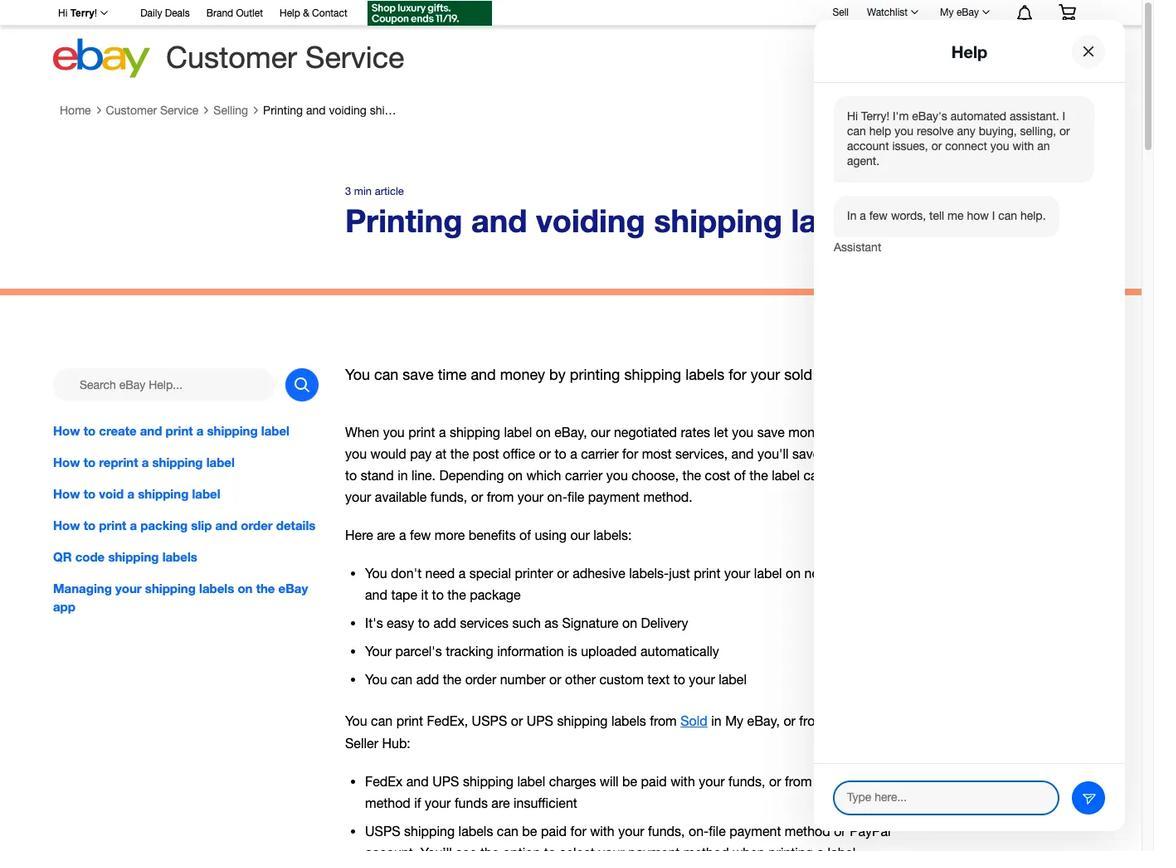 Task type: locate. For each thing, give the bounding box(es) containing it.
our left negotiated
[[591, 425, 611, 440]]

help region
[[814, 20, 1126, 832]]

usps right "fedex,"
[[472, 714, 507, 729]]

payment up when
[[730, 824, 781, 839]]

my up help heading
[[941, 7, 954, 18]]

automated
[[951, 110, 1007, 123]]

printing down article
[[345, 202, 463, 239]]

1 vertical spatial be
[[623, 774, 638, 789]]

customer service banner
[[49, 0, 1089, 83]]

as
[[545, 616, 559, 631]]

printing up negotiated
[[570, 366, 620, 383]]

to right easy
[[418, 616, 430, 631]]

on- down which
[[548, 490, 568, 505]]

1 horizontal spatial voiding
[[536, 202, 646, 239]]

0 horizontal spatial with
[[590, 824, 615, 839]]

print up "hub:"
[[396, 714, 423, 729]]

1 horizontal spatial printing
[[769, 846, 813, 852]]

a down available at the left bottom of the page
[[399, 528, 406, 543]]

1 how from the top
[[53, 423, 80, 438]]

2 vertical spatial on-
[[689, 824, 709, 839]]

a inside usps shipping labels can be paid for with your funds, on-file payment method or paypal account. you'll see the option to select your payment method when printing a label
[[817, 846, 824, 852]]

2 vertical spatial method
[[684, 846, 729, 852]]

few right in
[[870, 209, 888, 222]]

how up qr
[[53, 518, 80, 533]]

customer inside printing and voiding shipping labels main content
[[106, 104, 157, 117]]

paypal
[[850, 824, 891, 839]]

on down the 'qr code shipping labels' link
[[238, 581, 253, 596]]

ebay.
[[878, 366, 915, 383]]

to
[[84, 423, 96, 438], [879, 425, 890, 440], [555, 447, 567, 462], [84, 455, 96, 469], [345, 468, 357, 483], [84, 486, 96, 501], [84, 518, 96, 533], [432, 588, 444, 603], [418, 616, 430, 631], [674, 673, 686, 688], [544, 846, 556, 852]]

you up seller
[[345, 714, 367, 729]]

can inside usps shipping labels can be paid for with your funds, on-file payment method or paypal account. you'll see the option to select your payment method when printing a label
[[497, 824, 519, 839]]

customer service link
[[106, 104, 199, 117]]

can
[[848, 124, 866, 138], [999, 209, 1018, 222], [374, 366, 399, 383], [804, 468, 826, 483], [391, 673, 413, 688], [371, 714, 393, 729], [497, 824, 519, 839]]

a inside how to print a packing slip and order details link
[[130, 518, 137, 533]]

hi terry !
[[58, 7, 97, 19]]

here
[[345, 528, 373, 543]]

on-
[[548, 490, 568, 505], [846, 774, 866, 789], [689, 824, 709, 839]]

what
[[894, 425, 923, 440]]

few left more on the bottom left of page
[[410, 528, 431, 543]]

which
[[527, 468, 562, 483]]

and inside "fedex and ups shipping label charges will be paid with your funds, or from your on-file payment method if your funds are insufficient"
[[407, 774, 429, 789]]

on- inside "fedex and ups shipping label charges will be paid with your funds, or from your on-file payment method if your funds are insufficient"
[[846, 774, 866, 789]]

to left create on the left of page
[[84, 423, 96, 438]]

0 vertical spatial i
[[1063, 110, 1066, 123]]

1 vertical spatial our
[[571, 528, 590, 543]]

0 vertical spatial ebay,
[[555, 425, 587, 440]]

number
[[500, 673, 546, 688]]

your funds, up when
[[699, 774, 766, 789]]

0 vertical spatial printing
[[263, 104, 303, 117]]

1 vertical spatial ebay,
[[748, 714, 780, 729]]

4 how from the top
[[53, 518, 80, 533]]

your inside "fedex and ups shipping label charges will be paid with your funds, or from your on-file payment method if your funds are insufficient"
[[816, 774, 842, 789]]

can inside when you print a shipping label on ebay, our negotiated rates let you save money relative to what you would pay at the post office or to a carrier for most services, and you'll save time by not having to stand in line. depending on which carrier you choose, the cost of the label can be paid for from your available funds, or from your on-file payment method.
[[804, 468, 826, 483]]

customer service inside printing and voiding shipping labels main content
[[106, 104, 199, 117]]

voiding inside '3 min article printing and voiding shipping labels'
[[536, 202, 646, 239]]

2 vertical spatial paid
[[541, 824, 567, 839]]

a right in
[[860, 209, 866, 222]]

1 vertical spatial printing
[[769, 846, 813, 852]]

method left when
[[684, 846, 729, 852]]

with inside hi terry! i'm ebay's automated assistant. i can help you resolve any buying, selling, or account issues, or connect you with an agent.
[[1013, 139, 1035, 153]]

on
[[857, 366, 874, 383], [536, 425, 551, 440], [508, 468, 523, 483], [786, 567, 801, 581], [238, 581, 253, 596], [623, 616, 638, 631]]

ebay up help heading
[[957, 7, 980, 18]]

having
[[894, 447, 934, 462]]

how to create and print a shipping label
[[53, 423, 290, 438]]

our for labels:
[[571, 528, 590, 543]]

a
[[860, 209, 866, 222], [197, 423, 204, 438], [439, 425, 446, 440], [570, 447, 578, 462], [142, 455, 149, 469], [127, 486, 135, 501], [130, 518, 137, 533], [399, 528, 406, 543], [459, 567, 466, 581], [817, 846, 824, 852]]

voiding
[[329, 104, 367, 117], [536, 202, 646, 239]]

0 vertical spatial file
[[568, 490, 585, 505]]

and inside you don't need a special printer or adhesive labels-just print your label on normal printer paper and tape it to the package
[[365, 588, 388, 603]]

i inside hi terry! i'm ebay's automated assistant. i can help you resolve any buying, selling, or account issues, or connect you with an agent.
[[1063, 110, 1066, 123]]

labels
[[418, 104, 448, 117], [791, 202, 880, 239], [686, 366, 725, 383], [162, 549, 197, 564], [199, 581, 234, 596], [612, 714, 646, 729], [459, 824, 493, 839]]

0 horizontal spatial i
[[993, 209, 996, 222]]

benefits
[[469, 528, 516, 543]]

payment
[[588, 490, 640, 505], [887, 774, 938, 789], [730, 824, 781, 839], [628, 846, 680, 852]]

save right you'll
[[793, 447, 820, 462]]

a up how to reprint a shipping label link
[[197, 423, 204, 438]]

me
[[948, 209, 964, 222]]

your funds, down "fedex and ups shipping label charges will be paid with your funds, or from your on-file payment method if your funds are insufficient"
[[619, 824, 685, 839]]

your funds, inside "fedex and ups shipping label charges will be paid with your funds, or from your on-file payment method if your funds are insufficient"
[[699, 774, 766, 789]]

i right how
[[993, 209, 996, 222]]

be right will
[[623, 774, 638, 789]]

&
[[303, 7, 309, 19]]

by inside when you print a shipping label on ebay, our negotiated rates let you save money relative to what you would pay at the post office or to a carrier for most services, and you'll save time by not having to stand in line. depending on which carrier you choose, the cost of the label can be paid for from your available funds, or from your on-file payment method.
[[853, 447, 868, 462]]

1 horizontal spatial our
[[591, 425, 611, 440]]

you right let
[[732, 425, 754, 440]]

help for help & contact
[[280, 7, 300, 19]]

1 vertical spatial ups
[[433, 774, 459, 789]]

you up the when
[[345, 366, 370, 383]]

on left delivery
[[623, 616, 638, 631]]

and inside when you print a shipping label on ebay, our negotiated rates let you save money relative to what you would pay at the post office or to a carrier for most services, and you'll save time by not having to stand in line. depending on which carrier you choose, the cost of the label can be paid for from your available funds, or from your on-file payment method.
[[732, 447, 754, 462]]

the inside you don't need a special printer or adhesive labels-just print your label on normal printer paper and tape it to the package
[[448, 588, 466, 603]]

you left 'choose,'
[[607, 468, 628, 483]]

how left create on the left of page
[[53, 423, 80, 438]]

printing and voiding shipping labels link
[[263, 104, 448, 117]]

1 vertical spatial printing
[[345, 202, 463, 239]]

0 horizontal spatial customer
[[106, 104, 157, 117]]

don't
[[391, 567, 422, 581]]

label inside usps shipping labels can be paid for with your funds, on-file payment method or paypal account. you'll see the option to select your payment method when printing a label
[[828, 846, 856, 852]]

1 vertical spatial of
[[520, 528, 531, 543]]

1 vertical spatial order
[[465, 673, 497, 688]]

our
[[591, 425, 611, 440], [571, 528, 590, 543]]

shipping inside how to reprint a shipping label link
[[152, 455, 203, 469]]

sold link
[[681, 714, 708, 729]]

home link
[[60, 104, 91, 117]]

1 horizontal spatial printer
[[849, 567, 888, 581]]

labels inside usps shipping labels can be paid for with your funds, on-file payment method or paypal account. you'll see the option to select your payment method when printing a label
[[459, 824, 493, 839]]

0 vertical spatial are
[[377, 528, 395, 543]]

0 vertical spatial method
[[365, 796, 411, 811]]

ebay, inside when you print a shipping label on ebay, our negotiated rates let you save money relative to what you would pay at the post office or to a carrier for most services, and you'll save time by not having to stand in line. depending on which carrier you choose, the cost of the label can be paid for from your available funds, or from your on-file payment method.
[[555, 425, 587, 440]]

hi terry! i'm ebay's automated assistant. i can help you resolve any buying, selling, or account issues, or connect you with an agent.
[[848, 110, 1071, 167]]

0 vertical spatial help
[[280, 7, 300, 19]]

to right it
[[432, 588, 444, 603]]

order
[[241, 518, 273, 533], [465, 673, 497, 688]]

1 horizontal spatial few
[[870, 209, 888, 222]]

0 vertical spatial ebay
[[957, 7, 980, 18]]

your funds,
[[699, 774, 766, 789], [619, 824, 685, 839]]

1 vertical spatial hi
[[848, 110, 858, 123]]

how left void
[[53, 486, 80, 501]]

you left 'don't'
[[365, 567, 387, 581]]

1 vertical spatial paid
[[641, 774, 667, 789]]

ups down you can add the order number or other custom text to your label
[[527, 714, 554, 729]]

0 horizontal spatial are
[[377, 528, 395, 543]]

hi left "terry"
[[58, 7, 68, 19]]

2 horizontal spatial paid
[[848, 468, 874, 483]]

2 vertical spatial be
[[522, 824, 537, 839]]

money
[[500, 366, 545, 383], [789, 425, 829, 440]]

service down contact
[[306, 40, 405, 75]]

how left reprint
[[53, 455, 80, 469]]

0 vertical spatial paid
[[848, 468, 874, 483]]

0 horizontal spatial service
[[160, 104, 199, 117]]

1 horizontal spatial by
[[853, 447, 868, 462]]

customer down "brand outlet" link
[[166, 40, 297, 75]]

1 horizontal spatial printing
[[345, 202, 463, 239]]

be down relative
[[829, 468, 844, 483]]

print inside when you print a shipping label on ebay, our negotiated rates let you save money relative to what you would pay at the post office or to a carrier for most services, and you'll save time by not having to stand in line. depending on which carrier you choose, the cost of the label can be paid for from your available funds, or from your on-file payment method.
[[409, 425, 435, 440]]

are inside "fedex and ups shipping label charges will be paid with your funds, or from your on-file payment method if your funds are insufficient"
[[492, 796, 510, 811]]

print inside you don't need a special printer or adhesive labels-just print your label on normal printer paper and tape it to the package
[[694, 567, 721, 581]]

paid inside usps shipping labels can be paid for with your funds, on-file payment method or paypal account. you'll see the option to select your payment method when printing a label
[[541, 824, 567, 839]]

few inside printing and voiding shipping labels main content
[[410, 528, 431, 543]]

the inside managing your shipping labels on the ebay app
[[256, 581, 275, 596]]

0 horizontal spatial printer
[[515, 567, 553, 581]]

when
[[345, 425, 380, 440]]

file inside "fedex and ups shipping label charges will be paid with your funds, or from your on-file payment method if your funds are insufficient"
[[866, 774, 883, 789]]

text
[[648, 673, 670, 688]]

1 horizontal spatial on-
[[689, 824, 709, 839]]

1 vertical spatial service
[[160, 104, 199, 117]]

1 horizontal spatial ups
[[527, 714, 554, 729]]

!
[[94, 7, 97, 19]]

0 horizontal spatial in
[[398, 468, 408, 483]]

our right using
[[571, 528, 590, 543]]

0 horizontal spatial my
[[726, 714, 744, 729]]

contact
[[312, 7, 348, 19]]

to up the not
[[879, 425, 890, 440]]

0 vertical spatial of
[[734, 468, 746, 483]]

can inside hi terry! i'm ebay's automated assistant. i can help you resolve any buying, selling, or account issues, or connect you with an agent.
[[848, 124, 866, 138]]

hi inside hi terry! i'm ebay's automated assistant. i can help you resolve any buying, selling, or account issues, or connect you with an agent.
[[848, 110, 858, 123]]

1 horizontal spatial your funds,
[[699, 774, 766, 789]]

my inside printing and voiding shipping labels main content
[[726, 714, 744, 729]]

selling,
[[1021, 124, 1057, 138]]

i right assistant. at the right top of the page
[[1063, 110, 1066, 123]]

0 horizontal spatial hi
[[58, 7, 68, 19]]

0 vertical spatial usps
[[472, 714, 507, 729]]

paid down the not
[[848, 468, 874, 483]]

1 vertical spatial with
[[671, 774, 695, 789]]

0 vertical spatial be
[[829, 468, 844, 483]]

help.
[[1021, 209, 1046, 222]]

how for how to reprint a shipping label
[[53, 455, 80, 469]]

0 horizontal spatial your funds,
[[619, 824, 685, 839]]

ups up your funds on the left
[[433, 774, 459, 789]]

in left line.
[[398, 468, 408, 483]]

save up you'll
[[758, 425, 785, 440]]

uploaded
[[581, 645, 637, 659]]

using
[[535, 528, 567, 543]]

you inside you don't need a special printer or adhesive labels-just print your label on normal printer paper and tape it to the package
[[365, 567, 387, 581]]

your shopping cart image
[[1058, 4, 1077, 21]]

in a few words, tell me how i can help.
[[848, 209, 1046, 222]]

0 horizontal spatial by
[[550, 366, 566, 383]]

account
[[848, 139, 890, 153]]

2 how from the top
[[53, 455, 80, 469]]

printer down using
[[515, 567, 553, 581]]

a inside how to reprint a shipping label link
[[142, 455, 149, 469]]

how to print a packing slip and order details link
[[53, 516, 319, 534]]

items
[[817, 366, 853, 383]]

0 vertical spatial your funds,
[[699, 774, 766, 789]]

carrier down negotiated
[[581, 447, 619, 462]]

usps up account.
[[365, 824, 401, 839]]

my
[[941, 7, 954, 18], [726, 714, 744, 729]]

payment up paypal
[[887, 774, 938, 789]]

printing right selling link
[[263, 104, 303, 117]]

for left sold
[[729, 366, 747, 383]]

1 horizontal spatial time
[[824, 447, 850, 462]]

in right sold link
[[712, 714, 722, 729]]

1 vertical spatial my
[[726, 714, 744, 729]]

time inside when you print a shipping label on ebay, our negotiated rates let you save money relative to what you would pay at the post office or to a carrier for most services, and you'll save time by not having to stand in line. depending on which carrier you choose, the cost of the label can be paid for from your available funds, or from your on-file payment method.
[[824, 447, 850, 462]]

to inside usps shipping labels can be paid for with your funds, on-file payment method or paypal account. you'll see the option to select your payment method when printing a label
[[544, 846, 556, 852]]

of inside when you print a shipping label on ebay, our negotiated rates let you save money relative to what you would pay at the post office or to a carrier for most services, and you'll save time by not having to stand in line. depending on which carrier you choose, the cost of the label can be paid for from your available funds, or from your on-file payment method.
[[734, 468, 746, 483]]

customer service right "home"
[[106, 104, 199, 117]]

0 vertical spatial with
[[1013, 139, 1035, 153]]

method down fedex
[[365, 796, 411, 811]]

for up select
[[571, 824, 587, 839]]

a right need
[[459, 567, 466, 581]]

how to reprint a shipping label link
[[53, 453, 319, 471]]

ebay inside managing your shipping labels on the ebay app
[[279, 581, 308, 596]]

just
[[669, 567, 690, 581]]

1 vertical spatial few
[[410, 528, 431, 543]]

for
[[729, 366, 747, 383], [623, 447, 639, 462], [877, 468, 893, 483], [571, 824, 587, 839]]

home
[[60, 104, 91, 117]]

printer left "paper"
[[849, 567, 888, 581]]

0 vertical spatial time
[[438, 366, 467, 383]]

account navigation
[[49, 0, 1089, 28]]

a left packing
[[130, 518, 137, 533]]

how for how to print a packing slip and order details
[[53, 518, 80, 533]]

fedex
[[365, 774, 403, 789]]

with left an
[[1013, 139, 1035, 153]]

help for help
[[952, 41, 988, 61]]

services
[[460, 616, 509, 631]]

2 horizontal spatial in
[[930, 714, 941, 729]]

tracking
[[446, 645, 494, 659]]

in up let me know what you would like to do text field
[[930, 714, 941, 729]]

on- down "fedex and ups shipping label charges will be paid with your funds, or from your on-file payment method if your funds are insufficient"
[[689, 824, 709, 839]]

ebay, up which
[[555, 425, 587, 440]]

1 vertical spatial customer service
[[106, 104, 199, 117]]

2 printer from the left
[[849, 567, 888, 581]]

and
[[306, 104, 326, 117], [471, 202, 528, 239], [471, 366, 496, 383], [140, 423, 162, 438], [732, 447, 754, 462], [215, 518, 238, 533], [365, 588, 388, 603], [407, 774, 429, 789]]

2 horizontal spatial on-
[[846, 774, 866, 789]]

print up pay
[[409, 425, 435, 440]]

1 vertical spatial customer
[[106, 104, 157, 117]]

brand outlet link
[[206, 5, 263, 23]]

0 vertical spatial voiding
[[329, 104, 367, 117]]

fedex and ups shipping label charges will be paid with your funds, or from your on-file payment method if your funds are insufficient
[[365, 774, 938, 811]]

from
[[897, 468, 924, 483], [487, 490, 514, 505], [650, 714, 677, 729], [800, 714, 827, 729], [785, 774, 812, 789]]

3 how from the top
[[53, 486, 80, 501]]

how
[[53, 423, 80, 438], [53, 455, 80, 469], [53, 486, 80, 501], [53, 518, 80, 533]]

1 horizontal spatial i
[[1063, 110, 1066, 123]]

hi inside account navigation
[[58, 7, 68, 19]]

customer right "home"
[[106, 104, 157, 117]]

on- up paypal
[[846, 774, 866, 789]]

hi
[[58, 7, 68, 19], [848, 110, 858, 123]]

help inside help & contact link
[[280, 7, 300, 19]]

slip
[[191, 518, 212, 533]]

a right reprint
[[142, 455, 149, 469]]

0 vertical spatial customer service
[[166, 40, 405, 75]]

0 horizontal spatial method
[[365, 796, 411, 811]]

selling link
[[214, 104, 248, 117]]

your funds, inside usps shipping labels can be paid for with your funds, on-file payment method or paypal account. you'll see the option to select your payment method when printing a label
[[619, 824, 685, 839]]

1 horizontal spatial be
[[623, 774, 638, 789]]

1 horizontal spatial file
[[709, 824, 726, 839]]

0 horizontal spatial ebay,
[[555, 425, 587, 440]]

2 vertical spatial file
[[709, 824, 726, 839]]

a inside how to void a shipping label link
[[127, 486, 135, 501]]

watchlist
[[867, 7, 908, 18]]

0 horizontal spatial our
[[571, 528, 590, 543]]

your
[[365, 645, 392, 659]]

1 horizontal spatial paid
[[641, 774, 667, 789]]

print up how to reprint a shipping label link
[[166, 423, 193, 438]]

ebay down the details
[[279, 581, 308, 596]]

time up "at"
[[438, 366, 467, 383]]

payment inside "fedex and ups shipping label charges will be paid with your funds, or from your on-file payment method if your funds are insufficient"
[[887, 774, 938, 789]]

0 vertical spatial customer
[[166, 40, 297, 75]]

you down your
[[365, 673, 387, 688]]

on right items
[[857, 366, 874, 383]]

be up option
[[522, 824, 537, 839]]

0 horizontal spatial on-
[[548, 490, 568, 505]]

0 horizontal spatial ebay
[[279, 581, 308, 596]]

your parcel's tracking information is uploaded automatically
[[365, 645, 719, 659]]

normal
[[805, 567, 846, 581]]

of right cost
[[734, 468, 746, 483]]

how
[[967, 209, 989, 222]]

labels:
[[594, 528, 632, 543]]

help
[[870, 124, 892, 138]]

1 vertical spatial are
[[492, 796, 510, 811]]

1 vertical spatial ebay
[[279, 581, 308, 596]]

0 vertical spatial service
[[306, 40, 405, 75]]

ups
[[527, 714, 554, 729], [433, 774, 459, 789]]

are right here
[[377, 528, 395, 543]]

to left select
[[544, 846, 556, 852]]

it's
[[365, 616, 383, 631]]

or inside you don't need a special printer or adhesive labels-just print your label on normal printer paper and tape it to the package
[[557, 567, 569, 581]]

payment down "fedex and ups shipping label charges will be paid with your funds, or from your on-file payment method if your funds are insufficient"
[[628, 846, 680, 852]]

method left paypal
[[785, 824, 831, 839]]

on- inside when you print a shipping label on ebay, our negotiated rates let you save money relative to what you would pay at the post office or to a carrier for most services, and you'll save time by not having to stand in line. depending on which carrier you choose, the cost of the label can be paid for from your available funds, or from your on-file payment method.
[[548, 490, 568, 505]]

paid up select
[[541, 824, 567, 839]]

0 vertical spatial money
[[500, 366, 545, 383]]

with inside "fedex and ups shipping label charges will be paid with your funds, or from your on-file payment method if your funds are insufficient"
[[671, 774, 695, 789]]

0 horizontal spatial order
[[241, 518, 273, 533]]

on down 'office'
[[508, 468, 523, 483]]

on left normal
[[786, 567, 801, 581]]

2 horizontal spatial with
[[1013, 139, 1035, 153]]

are right your funds on the left
[[492, 796, 510, 811]]

1 horizontal spatial save
[[758, 425, 785, 440]]

hi left terry!
[[848, 110, 858, 123]]

cost
[[705, 468, 731, 483]]

1 horizontal spatial with
[[671, 774, 695, 789]]

0 vertical spatial few
[[870, 209, 888, 222]]

our inside when you print a shipping label on ebay, our negotiated rates let you save money relative to what you would pay at the post office or to a carrier for most services, and you'll save time by not having to stand in line. depending on which carrier you choose, the cost of the label can be paid for from your available funds, or from your on-file payment method.
[[591, 425, 611, 440]]

packing
[[141, 518, 188, 533]]

money up you'll
[[789, 425, 829, 440]]

0 vertical spatial our
[[591, 425, 611, 440]]

1 vertical spatial help
[[952, 41, 988, 61]]

shipping inside the 'qr code shipping labels' link
[[108, 549, 159, 564]]

0 horizontal spatial be
[[522, 824, 537, 839]]

0 horizontal spatial printing
[[570, 366, 620, 383]]

carrier right which
[[565, 468, 603, 483]]

article
[[375, 185, 404, 198]]

are
[[377, 528, 395, 543], [492, 796, 510, 811]]

1 printer from the left
[[515, 567, 553, 581]]

0 horizontal spatial paid
[[541, 824, 567, 839]]

help inside "region"
[[952, 41, 988, 61]]

code
[[75, 549, 105, 564]]

with down sold link
[[671, 774, 695, 789]]

0 horizontal spatial usps
[[365, 824, 401, 839]]

ebay, right sold link
[[748, 714, 780, 729]]

paid inside when you print a shipping label on ebay, our negotiated rates let you save money relative to what you would pay at the post office or to a carrier for most services, and you'll save time by not having to stand in line. depending on which carrier you choose, the cost of the label can be paid for from your available funds, or from your on-file payment method.
[[848, 468, 874, 483]]

such
[[513, 616, 541, 631]]

printing right when
[[769, 846, 813, 852]]

how to void a shipping label
[[53, 486, 220, 501]]



Task type: describe. For each thing, give the bounding box(es) containing it.
0 horizontal spatial printing
[[263, 104, 303, 117]]

in inside in seller hub:
[[930, 714, 941, 729]]

to left stand
[[345, 468, 357, 483]]

you for you can add the order number or other custom text to your label
[[365, 673, 387, 688]]

resolve
[[917, 124, 954, 138]]

sell
[[833, 6, 849, 18]]

shipping inside usps shipping labels can be paid for with your funds, on-file payment method or paypal account. you'll see the option to select your payment method when printing a label
[[404, 824, 455, 839]]

if
[[414, 796, 421, 811]]

how for how to create and print a shipping label
[[53, 423, 80, 438]]

on inside managing your shipping labels on the ebay app
[[238, 581, 253, 596]]

easy
[[387, 616, 414, 631]]

1 vertical spatial add
[[416, 673, 439, 688]]

package
[[470, 588, 521, 603]]

hi for hi terry !
[[58, 7, 68, 19]]

labels-
[[629, 567, 669, 581]]

ups inside "fedex and ups shipping label charges will be paid with your funds, or from your on-file payment method if your funds are insufficient"
[[433, 774, 459, 789]]

0 vertical spatial printing
[[570, 366, 620, 383]]

daily
[[140, 7, 162, 19]]

your inside usps shipping labels can be paid for with your funds, on-file payment method or paypal account. you'll see the option to select your payment method when printing a label
[[599, 846, 625, 852]]

selling
[[214, 104, 248, 117]]

0 vertical spatial by
[[550, 366, 566, 383]]

0 vertical spatial add
[[434, 616, 457, 631]]

print for how to print a packing slip and order details
[[99, 518, 126, 533]]

fedex,
[[427, 714, 468, 729]]

0 horizontal spatial voiding
[[329, 104, 367, 117]]

1 horizontal spatial method
[[684, 846, 729, 852]]

ebay's
[[913, 110, 948, 123]]

shipping inside "fedex and ups shipping label charges will be paid with your funds, or from your on-file payment method if your funds are insufficient"
[[463, 774, 514, 789]]

my ebay link
[[931, 2, 998, 22]]

a inside the help "region"
[[860, 209, 866, 222]]

printing and voiding shipping labels
[[263, 104, 448, 117]]

get the coupon image
[[368, 1, 492, 26]]

you'll
[[421, 846, 452, 852]]

my inside my ebay link
[[941, 7, 954, 18]]

how to print a packing slip and order details
[[53, 518, 316, 533]]

on up which
[[536, 425, 551, 440]]

0 vertical spatial order
[[241, 518, 273, 533]]

you for you can save time and money by printing shipping labels for your sold items on ebay.
[[345, 366, 370, 383]]

hub:
[[382, 736, 411, 751]]

shipping inside how to void a shipping label link
[[138, 486, 189, 501]]

1 horizontal spatial order
[[465, 673, 497, 688]]

words,
[[891, 209, 926, 222]]

shipping inside '3 min article printing and voiding shipping labels'
[[654, 202, 783, 239]]

to right text
[[674, 673, 686, 688]]

be inside when you print a shipping label on ebay, our negotiated rates let you save money relative to what you would pay at the post office or to a carrier for most services, and you'll save time by not having to stand in line. depending on which carrier you choose, the cost of the label can be paid for from your available funds, or from your on-file payment method.
[[829, 468, 844, 483]]

information
[[497, 645, 564, 659]]

tape
[[391, 588, 418, 603]]

how to reprint a shipping label
[[53, 455, 235, 469]]

connect
[[946, 139, 988, 153]]

how for how to void a shipping label
[[53, 486, 80, 501]]

when you print a shipping label on ebay, our negotiated rates let you save money relative to what you would pay at the post office or to a carrier for most services, and you'll save time by not having to stand in line. depending on which carrier you choose, the cost of the label can be paid for from your available funds, or from your on-file payment method.
[[345, 425, 934, 505]]

select
[[560, 846, 595, 852]]

a right 'office'
[[570, 447, 578, 462]]

for inside usps shipping labels can be paid for with your funds, on-file payment method or paypal account. you'll see the option to select your payment method when printing a label
[[571, 824, 587, 839]]

to up which
[[555, 447, 567, 462]]

outlet
[[236, 7, 263, 19]]

labels inside managing your shipping labels on the ebay app
[[199, 581, 234, 596]]

0 vertical spatial save
[[403, 366, 434, 383]]

a up "at"
[[439, 425, 446, 440]]

app
[[53, 599, 75, 614]]

1 horizontal spatial ebay,
[[748, 714, 780, 729]]

service inside banner
[[306, 40, 405, 75]]

1 horizontal spatial in
[[712, 714, 722, 729]]

hi for hi terry! i'm ebay's automated assistant. i can help you resolve any buying, selling, or account issues, or connect you with an agent.
[[848, 110, 858, 123]]

be inside usps shipping labels can be paid for with your funds, on-file payment method or paypal account. you'll see the option to select your payment method when printing a label
[[522, 824, 537, 839]]

labels inside '3 min article printing and voiding shipping labels'
[[791, 202, 880, 239]]

sell link
[[825, 6, 857, 18]]

printing inside usps shipping labels can be paid for with your funds, on-file payment method or paypal account. you'll see the option to select your payment method when printing a label
[[769, 846, 813, 852]]

payment inside when you print a shipping label on ebay, our negotiated rates let you save money relative to what you would pay at the post office or to a carrier for most services, and you'll save time by not having to stand in line. depending on which carrier you choose, the cost of the label can be paid for from your available funds, or from your on-file payment method.
[[588, 490, 640, 505]]

custom
[[600, 673, 644, 688]]

file inside when you print a shipping label on ebay, our negotiated rates let you save money relative to what you would pay at the post office or to a carrier for most services, and you'll save time by not having to stand in line. depending on which carrier you choose, the cost of the label can be paid for from your available funds, or from your on-file payment method.
[[568, 490, 585, 505]]

negotiated
[[614, 425, 677, 440]]

brand outlet
[[206, 7, 263, 19]]

on- inside usps shipping labels can be paid for with your funds, on-file payment method or paypal account. you'll see the option to select your payment method when printing a label
[[689, 824, 709, 839]]

print for you can print fedex, usps or ups shipping labels from sold in my ebay, or from the
[[396, 714, 423, 729]]

you'll
[[758, 447, 789, 462]]

shipping inside when you print a shipping label on ebay, our negotiated rates let you save money relative to what you would pay at the post office or to a carrier for most services, and you'll save time by not having to stand in line. depending on which carrier you choose, the cost of the label can be paid for from your available funds, or from your on-file payment method.
[[450, 425, 501, 440]]

pay
[[410, 447, 432, 462]]

depending
[[440, 468, 504, 483]]

2 horizontal spatial save
[[793, 447, 820, 462]]

signature
[[562, 616, 619, 631]]

paid inside "fedex and ups shipping label charges will be paid with your funds, or from your on-file payment method if your funds are insufficient"
[[641, 774, 667, 789]]

help & contact
[[280, 7, 348, 19]]

would
[[371, 447, 407, 462]]

file inside usps shipping labels can be paid for with your funds, on-file payment method or paypal account. you'll see the option to select your payment method when printing a label
[[709, 824, 726, 839]]

be inside "fedex and ups shipping label charges will be paid with your funds, or from your on-file payment method if your funds are insufficient"
[[623, 774, 638, 789]]

at
[[436, 447, 447, 462]]

3 min article printing and voiding shipping labels
[[345, 185, 880, 239]]

0 horizontal spatial time
[[438, 366, 467, 383]]

it's easy to add services such as signature on delivery
[[365, 616, 688, 631]]

label inside "fedex and ups shipping label charges will be paid with your funds, or from your on-file payment method if your funds are insufficient"
[[518, 774, 546, 789]]

post
[[473, 447, 499, 462]]

to inside you don't need a special printer or adhesive labels-just print your label on normal printer paper and tape it to the package
[[432, 588, 444, 603]]

reprint
[[99, 455, 138, 469]]

relative
[[833, 425, 875, 440]]

void
[[99, 486, 124, 501]]

let
[[714, 425, 729, 440]]

on inside you don't need a special printer or adhesive labels-just print your label on normal printer paper and tape it to the package
[[786, 567, 801, 581]]

you can add the order number or other custom text to your label
[[365, 673, 747, 688]]

to left reprint
[[84, 455, 96, 469]]

your inside you don't need a special printer or adhesive labels-just print your label on normal printer paper and tape it to the package
[[725, 567, 751, 581]]

with inside usps shipping labels can be paid for with your funds, on-file payment method or paypal account. you'll see the option to select your payment method when printing a label
[[590, 824, 615, 839]]

you down 'buying,'
[[991, 139, 1010, 153]]

terry!
[[862, 110, 890, 123]]

in seller hub:
[[345, 714, 941, 751]]

you up would
[[383, 425, 405, 440]]

assistant.
[[1010, 110, 1060, 123]]

line.
[[412, 468, 436, 483]]

brand
[[206, 7, 233, 19]]

our for negotiated
[[591, 425, 611, 440]]

paper
[[891, 567, 926, 581]]

for down negotiated
[[623, 447, 639, 462]]

method.
[[644, 490, 693, 505]]

sold
[[785, 366, 813, 383]]

a inside you don't need a special printer or adhesive labels-just print your label on normal printer paper and tape it to the package
[[459, 567, 466, 581]]

shipping inside managing your shipping labels on the ebay app
[[145, 581, 196, 596]]

method inside "fedex and ups shipping label charges will be paid with your funds, or from your on-file payment method if your funds are insufficient"
[[365, 796, 411, 811]]

how to void a shipping label link
[[53, 484, 319, 503]]

1 vertical spatial save
[[758, 425, 785, 440]]

rates
[[681, 425, 711, 440]]

label inside you don't need a special printer or adhesive labels-just print your label on normal printer paper and tape it to the package
[[754, 567, 782, 581]]

is
[[568, 645, 578, 659]]

your inside managing your shipping labels on the ebay app
[[115, 581, 142, 596]]

special
[[470, 567, 511, 581]]

customer inside customer service banner
[[166, 40, 297, 75]]

shipping inside how to create and print a shipping label link
[[207, 423, 258, 438]]

ebay inside my ebay link
[[957, 7, 980, 18]]

option
[[503, 846, 541, 852]]

Search eBay Help... text field
[[53, 368, 276, 401]]

how to create and print a shipping label link
[[53, 421, 319, 440]]

delivery
[[641, 616, 688, 631]]

deals
[[165, 7, 190, 19]]

you down the when
[[345, 447, 367, 462]]

to up code
[[84, 518, 96, 533]]

parcel's
[[395, 645, 442, 659]]

the inside usps shipping labels can be paid for with your funds, on-file payment method or paypal account. you'll see the option to select your payment method when printing a label
[[481, 846, 499, 852]]

choose,
[[632, 468, 679, 483]]

Let me know what you would like to do text field
[[834, 782, 1059, 815]]

print for when you print a shipping label on ebay, our negotiated rates let you save money relative to what you would pay at the post office or to a carrier for most services, and you'll save time by not having to stand in line. depending on which carrier you choose, the cost of the label can be paid for from your available funds, or from your on-file payment method.
[[409, 425, 435, 440]]

in
[[848, 209, 857, 222]]

you down i'm
[[895, 124, 914, 138]]

0 vertical spatial carrier
[[581, 447, 619, 462]]

printing and voiding shipping labels main content
[[0, 96, 1142, 852]]

will
[[600, 774, 619, 789]]

insufficient
[[514, 796, 578, 811]]

to left void
[[84, 486, 96, 501]]

help heading
[[952, 41, 988, 61]]

3
[[345, 185, 351, 198]]

daily deals
[[140, 7, 190, 19]]

seller
[[345, 736, 379, 751]]

1 vertical spatial method
[[785, 824, 831, 839]]

managing your shipping labels on the ebay app
[[53, 581, 308, 614]]

customer service inside banner
[[166, 40, 405, 75]]

0 horizontal spatial of
[[520, 528, 531, 543]]

details
[[276, 518, 316, 533]]

you for you don't need a special printer or adhesive labels-just print your label on normal printer paper and tape it to the package
[[365, 567, 387, 581]]

printing inside '3 min article printing and voiding shipping labels'
[[345, 202, 463, 239]]

and inside '3 min article printing and voiding shipping labels'
[[471, 202, 528, 239]]

few inside the help "region"
[[870, 209, 888, 222]]

buying,
[[979, 124, 1017, 138]]

help & contact link
[[280, 5, 348, 23]]

other
[[565, 673, 596, 688]]

in inside when you print a shipping label on ebay, our negotiated rates let you save money relative to what you would pay at the post office or to a carrier for most services, and you'll save time by not having to stand in line. depending on which carrier you choose, the cost of the label can be paid for from your available funds, or from your on-file payment method.
[[398, 468, 408, 483]]

from inside "fedex and ups shipping label charges will be paid with your funds, or from your on-file payment method if your funds are insufficient"
[[785, 774, 812, 789]]

1 vertical spatial carrier
[[565, 468, 603, 483]]

or inside "fedex and ups shipping label charges will be paid with your funds, or from your on-file payment method if your funds are insufficient"
[[769, 774, 782, 789]]

usps inside usps shipping labels can be paid for with your funds, on-file payment method or paypal account. you'll see the option to select your payment method when printing a label
[[365, 824, 401, 839]]

or inside usps shipping labels can be paid for with your funds, on-file payment method or paypal account. you'll see the option to select your payment method when printing a label
[[834, 824, 846, 839]]

for down the not
[[877, 468, 893, 483]]

1 vertical spatial i
[[993, 209, 996, 222]]

a inside how to create and print a shipping label link
[[197, 423, 204, 438]]

daily deals link
[[140, 5, 190, 23]]

service inside printing and voiding shipping labels main content
[[160, 104, 199, 117]]

i'm
[[893, 110, 909, 123]]

money inside when you print a shipping label on ebay, our negotiated rates let you save money relative to what you would pay at the post office or to a carrier for most services, and you'll save time by not having to stand in line. depending on which carrier you choose, the cost of the label can be paid for from your available funds, or from your on-file payment method.
[[789, 425, 829, 440]]



Task type: vqa. For each thing, say whether or not it's contained in the screenshot.
"Account" navigation at the top of the page
yes



